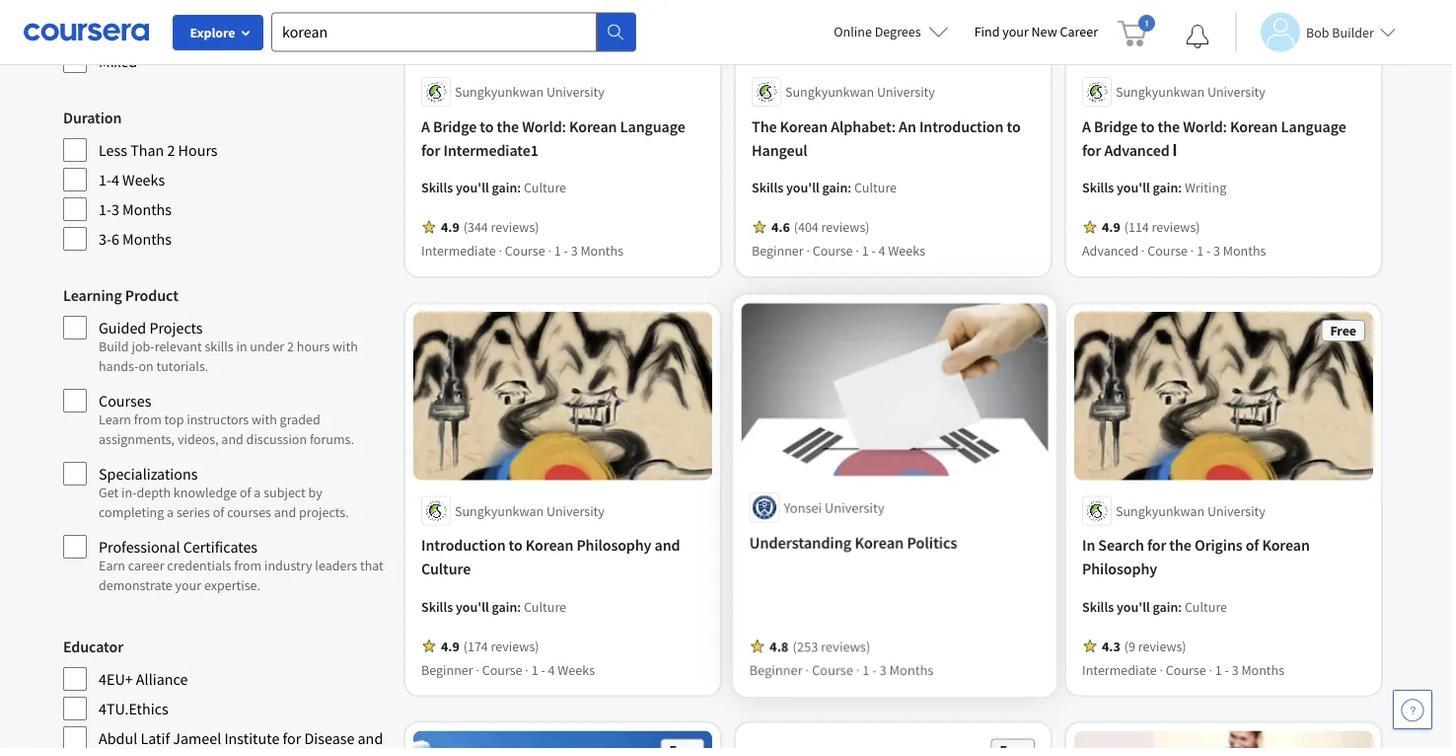 Task type: locate. For each thing, give the bounding box(es) containing it.
for left the "disease"
[[283, 728, 301, 748]]

product
[[125, 285, 178, 305]]

sungkyunkwan university up "alphabet:" at top right
[[786, 83, 936, 101]]

sungkyunkwan
[[455, 83, 544, 101], [786, 83, 875, 101], [1116, 83, 1205, 101], [455, 502, 544, 519], [1116, 502, 1205, 519]]

learning product group
[[63, 283, 386, 603]]

reviews) up the advanced · course · 1 - 3 months at top
[[1152, 218, 1201, 236]]

beginner down (174
[[421, 661, 473, 678]]

university up an
[[877, 83, 936, 101]]

university up introduction to korean philosophy and culture link
[[547, 502, 605, 519]]

the for advanced
[[1158, 116, 1181, 136]]

3 for in search for the origins of korean philosophy
[[1233, 661, 1239, 678]]

0 horizontal spatial beginner · course · 1 - 4 weeks
[[421, 661, 595, 678]]

bridge up skills you'll gain : writing
[[1095, 116, 1138, 136]]

university for the korean alphabet: an introduction to hangeul
[[877, 83, 936, 101]]

4.6
[[772, 218, 790, 236]]

-
[[564, 242, 568, 259], [872, 242, 876, 259], [1207, 242, 1211, 259], [541, 661, 546, 678], [1225, 661, 1230, 678], [872, 661, 877, 679]]

0 vertical spatial weeks
[[122, 170, 165, 190]]

gain
[[492, 179, 518, 196], [823, 179, 848, 196], [1153, 179, 1179, 196], [492, 597, 518, 615], [1153, 597, 1179, 615]]

0 horizontal spatial 4
[[111, 170, 119, 190]]

1 horizontal spatial intermediate · course · 1 - 3 months
[[1083, 661, 1285, 678]]

skills up '4.9 (174 reviews)'
[[421, 597, 453, 615]]

1 for a bridge to the world: korean language for intermediate1
[[554, 242, 561, 259]]

bridge inside a bridge to the world: korean language for advanced ⅰ
[[1095, 116, 1138, 136]]

course for a bridge to the world: korean language for advanced ⅰ
[[1148, 242, 1188, 259]]

reviews) up beginner · course · 1 - 3 months
[[822, 637, 871, 655]]

1 horizontal spatial with
[[333, 338, 358, 355]]

1 vertical spatial beginner · course · 1 - 4 weeks
[[421, 661, 595, 678]]

: down intermediate1
[[518, 179, 521, 196]]

world: inside a bridge to the world: korean language for advanced ⅰ
[[1184, 116, 1228, 136]]

the
[[497, 116, 519, 136], [1158, 116, 1181, 136], [1170, 535, 1192, 555]]

0 vertical spatial intermediate
[[421, 242, 496, 259]]

culture down in search for the origins of korean philosophy at the bottom
[[1185, 597, 1228, 615]]

2 vertical spatial weeks
[[558, 661, 595, 678]]

4.8 (253 reviews)
[[771, 637, 871, 655]]

1 horizontal spatial weeks
[[558, 661, 595, 678]]

: up 4.6 (404 reviews)
[[848, 179, 852, 196]]

world: up writing
[[1184, 116, 1228, 136]]

hours
[[297, 338, 330, 355]]

gain down ⅰ
[[1153, 179, 1179, 196]]

of right origins
[[1246, 535, 1260, 555]]

intermediate down (344
[[421, 242, 496, 259]]

university up understanding korean politics
[[825, 500, 884, 518]]

0 horizontal spatial introduction
[[421, 535, 506, 555]]

skills you'll gain : culture up '4.9 (174 reviews)'
[[421, 597, 567, 615]]

your right find
[[1003, 23, 1029, 40]]

reviews) for in search for the origins of korean philosophy
[[1139, 637, 1187, 655]]

from inside earn career credentials from industry leaders that demonstrate your expertise.
[[234, 557, 262, 574]]

and inside introduction to korean philosophy and culture
[[655, 535, 681, 555]]

2 horizontal spatial weeks
[[889, 242, 926, 259]]

1 horizontal spatial a
[[254, 484, 261, 501]]

the up ⅰ
[[1158, 116, 1181, 136]]

sungkyunkwan for introduction to korean philosophy and culture
[[455, 502, 544, 519]]

educator group
[[63, 635, 386, 749]]

4eu+
[[99, 669, 133, 689]]

beginner · course · 1 - 4 weeks down '4.9 (174 reviews)'
[[421, 661, 595, 678]]

free
[[1331, 322, 1357, 339]]

show notifications image
[[1186, 25, 1210, 48]]

skills you'll gain : culture for to
[[421, 597, 567, 615]]

a for a bridge to the world: korean language for intermediate1
[[421, 116, 430, 136]]

sungkyunkwan up "alphabet:" at top right
[[786, 83, 875, 101]]

0 horizontal spatial intermediate
[[421, 242, 496, 259]]

yonsei
[[785, 500, 823, 518]]

language for a bridge to the world: korean language for intermediate1
[[620, 116, 686, 136]]

course down 4.3 (9 reviews)
[[1167, 661, 1207, 678]]

0 horizontal spatial from
[[134, 411, 162, 428]]

2
[[167, 140, 175, 160], [287, 338, 294, 355]]

industry
[[265, 557, 312, 574]]

weeks
[[122, 170, 165, 190], [889, 242, 926, 259], [558, 661, 595, 678]]

: for the korean alphabet: an introduction to hangeul
[[848, 179, 852, 196]]

: left writing
[[1179, 179, 1183, 196]]

for inside abdul latif jameel institute for disease and
[[283, 728, 301, 748]]

0 horizontal spatial philosophy
[[577, 535, 652, 555]]

1 vertical spatial with
[[252, 411, 277, 428]]

abdul
[[99, 728, 137, 748]]

course for introduction to korean philosophy and culture
[[482, 661, 523, 678]]

0 horizontal spatial world:
[[522, 116, 566, 136]]

understanding korean politics
[[751, 534, 956, 554]]

2 vertical spatial of
[[1246, 535, 1260, 555]]

course down 4.6 (404 reviews)
[[813, 242, 853, 259]]

a
[[254, 484, 261, 501], [167, 503, 174, 521]]

0 vertical spatial advanced
[[99, 22, 163, 41]]

1 vertical spatial a
[[167, 503, 174, 521]]

coursera image
[[24, 16, 149, 48]]

:
[[518, 179, 521, 196], [848, 179, 852, 196], [1179, 179, 1183, 196], [518, 597, 521, 615], [1179, 597, 1183, 615]]

1-
[[99, 170, 111, 190], [99, 199, 111, 219]]

gain up 4.6 (404 reviews)
[[823, 179, 848, 196]]

videos,
[[178, 430, 219, 448]]

1- down less
[[99, 170, 111, 190]]

2 inside build job-relevant skills in under 2 hours with hands-on tutorials.
[[287, 338, 294, 355]]

reviews)
[[491, 218, 539, 236], [822, 218, 870, 236], [1152, 218, 1201, 236], [491, 637, 539, 655], [1139, 637, 1187, 655], [822, 637, 871, 655]]

projects.
[[299, 503, 349, 521]]

an
[[899, 116, 917, 136]]

2 1- from the top
[[99, 199, 111, 219]]

for left intermediate1
[[421, 140, 441, 160]]

: for in search for the origins of korean philosophy
[[1179, 597, 1183, 615]]

your down credentials
[[175, 576, 201, 594]]

gain up '4.9 (174 reviews)'
[[492, 597, 518, 615]]

1 for in search for the origins of korean philosophy
[[1216, 661, 1223, 678]]

0 horizontal spatial language
[[620, 116, 686, 136]]

skills you'll gain : culture up 4.6 (404 reviews)
[[752, 179, 897, 196]]

duration group
[[63, 106, 386, 252]]

: up '4.9 (174 reviews)'
[[518, 597, 521, 615]]

gain down intermediate1
[[492, 179, 518, 196]]

: down in search for the origins of korean philosophy at the bottom
[[1179, 597, 1183, 615]]

course down 4.9 (114 reviews) in the right top of the page
[[1148, 242, 1188, 259]]

intermediate down 4.3 on the right of the page
[[1083, 661, 1158, 678]]

of up the courses
[[240, 484, 251, 501]]

1 vertical spatial 1-
[[99, 199, 111, 219]]

sungkyunkwan university
[[455, 83, 605, 101], [786, 83, 936, 101], [1116, 83, 1266, 101], [455, 502, 605, 519], [1116, 502, 1266, 519]]

learn
[[99, 411, 131, 428]]

0 vertical spatial intermediate · course · 1 - 3 months
[[421, 242, 624, 259]]

1-4 weeks
[[99, 170, 165, 190]]

0 vertical spatial beginner · course · 1 - 4 weeks
[[752, 242, 926, 259]]

introduction to korean philosophy and culture link
[[421, 533, 705, 581]]

gain for in search for the origins of korean philosophy
[[1153, 597, 1179, 615]]

1 horizontal spatial beginner · course · 1 - 4 weeks
[[752, 242, 926, 259]]

skills for introduction to korean philosophy and culture
[[421, 597, 453, 615]]

0 vertical spatial philosophy
[[577, 535, 652, 555]]

leaders
[[315, 557, 357, 574]]

with right hours
[[333, 338, 358, 355]]

a up skills you'll gain : writing
[[1083, 116, 1092, 136]]

skills you'll gain : culture down intermediate1
[[421, 179, 567, 196]]

a down what do you want to learn? text box
[[421, 116, 430, 136]]

months for 4.9 (114 reviews)
[[1224, 242, 1267, 259]]

weeks for the korean alphabet: an introduction to hangeul
[[889, 242, 926, 259]]

1 horizontal spatial bridge
[[1095, 116, 1138, 136]]

to inside the korean alphabet: an introduction to hangeul
[[1007, 116, 1021, 136]]

gain for the korean alphabet: an introduction to hangeul
[[823, 179, 848, 196]]

4.3
[[1103, 637, 1121, 655]]

sungkyunkwan university up introduction to korean philosophy and culture
[[455, 502, 605, 519]]

the inside in search for the origins of korean philosophy
[[1170, 535, 1192, 555]]

with up discussion
[[252, 411, 277, 428]]

1 vertical spatial intermediate · course · 1 - 3 months
[[1083, 661, 1285, 678]]

advanced up mixed
[[99, 22, 163, 41]]

sungkyunkwan university up origins
[[1116, 502, 1266, 519]]

0 vertical spatial your
[[1003, 23, 1029, 40]]

philosophy
[[577, 535, 652, 555], [1083, 559, 1158, 579]]

0 horizontal spatial your
[[175, 576, 201, 594]]

0 horizontal spatial weeks
[[122, 170, 165, 190]]

1 vertical spatial 2
[[287, 338, 294, 355]]

a inside a bridge to the world: korean language for advanced ⅰ
[[1083, 116, 1092, 136]]

0 vertical spatial 4
[[111, 170, 119, 190]]

sungkyunkwan up intermediate1
[[455, 83, 544, 101]]

2 world: from the left
[[1184, 116, 1228, 136]]

None search field
[[271, 12, 637, 52]]

career
[[1061, 23, 1099, 40]]

language inside a bridge to the world: korean language for intermediate1
[[620, 116, 686, 136]]

skills for a bridge to the world: korean language for advanced ⅰ
[[1083, 179, 1115, 196]]

0 horizontal spatial intermediate · course · 1 - 3 months
[[421, 242, 624, 259]]

1 vertical spatial advanced
[[1105, 140, 1170, 160]]

1 vertical spatial philosophy
[[1083, 559, 1158, 579]]

skills down hangeul
[[752, 179, 784, 196]]

you'll up (9
[[1117, 597, 1151, 615]]

world: up intermediate1
[[522, 116, 566, 136]]

help center image
[[1402, 698, 1425, 722]]

a up the courses
[[254, 484, 261, 501]]

1 horizontal spatial 2
[[287, 338, 294, 355]]

for right the search
[[1148, 535, 1167, 555]]

sungkyunkwan for a bridge to the world: korean language for intermediate1
[[455, 83, 544, 101]]

to inside a bridge to the world: korean language for advanced ⅰ
[[1141, 116, 1155, 136]]

2 a from the left
[[1083, 116, 1092, 136]]

1 horizontal spatial your
[[1003, 23, 1029, 40]]

0 horizontal spatial 2
[[167, 140, 175, 160]]

reviews) right (9
[[1139, 637, 1187, 655]]

sungkyunkwan for the korean alphabet: an introduction to hangeul
[[786, 83, 875, 101]]

- for a bridge to the world: korean language for intermediate1
[[564, 242, 568, 259]]

and inside get in-depth knowledge of a subject by completing a series of courses and projects.
[[274, 503, 296, 521]]

2 inside duration group
[[167, 140, 175, 160]]

instructors
[[187, 411, 249, 428]]

beginner down 4.6
[[752, 242, 804, 259]]

1
[[554, 242, 561, 259], [862, 242, 869, 259], [1197, 242, 1204, 259], [532, 661, 539, 678], [1216, 661, 1223, 678], [863, 661, 870, 679]]

gain up 4.3 (9 reviews)
[[1153, 597, 1179, 615]]

your inside earn career credentials from industry leaders that demonstrate your expertise.
[[175, 576, 201, 594]]

1 horizontal spatial a
[[1083, 116, 1092, 136]]

from
[[134, 411, 162, 428], [234, 557, 262, 574]]

gain for a bridge to the world: korean language for advanced ⅰ
[[1153, 179, 1179, 196]]

find your new career link
[[965, 20, 1108, 44]]

politics
[[907, 534, 956, 554]]

months for 4.8 (253 reviews)
[[889, 661, 933, 679]]

0 horizontal spatial of
[[213, 503, 224, 521]]

sungkyunkwan university up a bridge to the world: korean language for advanced ⅰ
[[1116, 83, 1266, 101]]

4.8
[[771, 637, 790, 655]]

1 horizontal spatial from
[[234, 557, 262, 574]]

graded
[[280, 411, 321, 428]]

the left origins
[[1170, 535, 1192, 555]]

1 vertical spatial of
[[213, 503, 224, 521]]

language inside a bridge to the world: korean language for advanced ⅰ
[[1282, 116, 1347, 136]]

career
[[128, 557, 164, 574]]

beginner down '4.8'
[[751, 661, 804, 679]]

of down 'knowledge'
[[213, 503, 224, 521]]

1 vertical spatial introduction
[[421, 535, 506, 555]]

beginner for introduction to korean philosophy and culture
[[421, 661, 473, 678]]

4.9 left the (114
[[1103, 218, 1121, 236]]

yonsei university
[[785, 500, 884, 518]]

reviews) right (404
[[822, 218, 870, 236]]

get in-depth knowledge of a subject by completing a series of courses and projects.
[[99, 484, 349, 521]]

your
[[1003, 23, 1029, 40], [175, 576, 201, 594]]

intermediate · course · 1 - 3 months down 4.9 (344 reviews)
[[421, 242, 624, 259]]

sungkyunkwan up introduction to korean philosophy and culture
[[455, 502, 544, 519]]

language
[[620, 116, 686, 136], [1282, 116, 1347, 136]]

skills up 4.3 on the right of the page
[[1083, 597, 1115, 615]]

1 1- from the top
[[99, 170, 111, 190]]

2 bridge from the left
[[1095, 116, 1138, 136]]

earn
[[99, 557, 125, 574]]

reviews) right (174
[[491, 637, 539, 655]]

world: inside a bridge to the world: korean language for intermediate1
[[522, 116, 566, 136]]

0 vertical spatial with
[[333, 338, 358, 355]]

in-
[[121, 484, 137, 501]]

1 horizontal spatial intermediate
[[1083, 661, 1158, 678]]

world: for intermediate1
[[522, 116, 566, 136]]

a
[[421, 116, 430, 136], [1083, 116, 1092, 136]]

1 for introduction to korean philosophy and culture
[[532, 661, 539, 678]]

1 horizontal spatial introduction
[[920, 116, 1004, 136]]

intermediate · course · 1 - 3 months down 4.3 (9 reviews)
[[1083, 661, 1285, 678]]

skills up 4.9 (114 reviews) in the right top of the page
[[1083, 179, 1115, 196]]

less than 2 hours
[[99, 140, 218, 160]]

1 for a bridge to the world: korean language for advanced ⅰ
[[1197, 242, 1204, 259]]

culture down introduction to korean philosophy and culture
[[524, 597, 567, 615]]

course down '4.9 (174 reviews)'
[[482, 661, 523, 678]]

assignments,
[[99, 430, 175, 448]]

advanced
[[99, 22, 163, 41], [1105, 140, 1170, 160], [1083, 242, 1139, 259]]

0 vertical spatial 2
[[167, 140, 175, 160]]

specializations
[[99, 464, 198, 484]]

in
[[1083, 535, 1096, 555]]

4.9 (344 reviews)
[[441, 218, 539, 236]]

sungkyunkwan up the search
[[1116, 502, 1205, 519]]

1 horizontal spatial world:
[[1184, 116, 1228, 136]]

bridge up intermediate1
[[433, 116, 477, 136]]

2 horizontal spatial of
[[1246, 535, 1260, 555]]

for up skills you'll gain : writing
[[1083, 140, 1102, 160]]

0 vertical spatial introduction
[[920, 116, 1004, 136]]

bridge inside a bridge to the world: korean language for intermediate1
[[433, 116, 477, 136]]

0 vertical spatial of
[[240, 484, 251, 501]]

culture down the korean alphabet: an introduction to hangeul
[[855, 179, 897, 196]]

you'll up (404
[[787, 179, 820, 196]]

1 vertical spatial 4
[[879, 242, 886, 259]]

- for the korean alphabet: an introduction to hangeul
[[872, 242, 876, 259]]

from inside learn from top instructors with graded assignments, videos, and discussion forums.
[[134, 411, 162, 428]]

2 horizontal spatial 4
[[879, 242, 886, 259]]

educator
[[63, 637, 123, 656]]

What do you want to learn? text field
[[271, 12, 597, 52]]

beginner · course · 1 - 4 weeks for to
[[421, 661, 595, 678]]

1 language from the left
[[620, 116, 686, 136]]

search
[[1099, 535, 1145, 555]]

skills you'll gain : culture up 4.3 (9 reviews)
[[1083, 597, 1228, 615]]

university up a bridge to the world: korean language for advanced ⅰ link
[[1208, 83, 1266, 101]]

skills
[[205, 338, 234, 355]]

gain for a bridge to the world: korean language for intermediate1
[[492, 179, 518, 196]]

you'll up (174
[[456, 597, 489, 615]]

forums.
[[310, 430, 354, 448]]

2 right than
[[167, 140, 175, 160]]

0 horizontal spatial a
[[421, 116, 430, 136]]

1 vertical spatial from
[[234, 557, 262, 574]]

1 a from the left
[[421, 116, 430, 136]]

advanced down the (114
[[1083, 242, 1139, 259]]

disease
[[304, 728, 355, 748]]

skills you'll gain : writing
[[1083, 179, 1227, 196]]

the inside a bridge to the world: korean language for intermediate1
[[497, 116, 519, 136]]

university up a bridge to the world: korean language for intermediate1 link
[[547, 83, 605, 101]]

degrees
[[875, 23, 922, 40]]

course down 4.9 (344 reviews)
[[505, 242, 546, 259]]

2 left hours
[[287, 338, 294, 355]]

a for a bridge to the world: korean language for advanced ⅰ
[[1083, 116, 1092, 136]]

institute
[[224, 728, 280, 748]]

reviews) for a bridge to the world: korean language for intermediate1
[[491, 218, 539, 236]]

3
[[111, 199, 119, 219], [571, 242, 578, 259], [1214, 242, 1221, 259], [1233, 661, 1239, 678], [880, 661, 887, 679]]

alliance
[[136, 669, 188, 689]]

introduction to korean philosophy and culture
[[421, 535, 681, 579]]

- for introduction to korean philosophy and culture
[[541, 661, 546, 678]]

1- up the 3-
[[99, 199, 111, 219]]

korean inside a bridge to the world: korean language for intermediate1
[[570, 116, 617, 136]]

university up origins
[[1208, 502, 1266, 519]]

: for a bridge to the world: korean language for advanced ⅰ
[[1179, 179, 1183, 196]]

1- for 3
[[99, 199, 111, 219]]

1 horizontal spatial language
[[1282, 116, 1347, 136]]

1 vertical spatial intermediate
[[1083, 661, 1158, 678]]

the up intermediate1
[[497, 116, 519, 136]]

0 vertical spatial a
[[254, 484, 261, 501]]

you'll up the (114
[[1117, 179, 1151, 196]]

beginner · course · 1 - 4 weeks down 4.6 (404 reviews)
[[752, 242, 926, 259]]

culture down a bridge to the world: korean language for intermediate1
[[524, 179, 567, 196]]

2 language from the left
[[1282, 116, 1347, 136]]

a inside a bridge to the world: korean language for intermediate1
[[421, 116, 430, 136]]

university
[[547, 83, 605, 101], [877, 83, 936, 101], [1208, 83, 1266, 101], [825, 500, 884, 518], [547, 502, 605, 519], [1208, 502, 1266, 519]]

the inside a bridge to the world: korean language for advanced ⅰ
[[1158, 116, 1181, 136]]

on
[[139, 357, 154, 375]]

sungkyunkwan university up a bridge to the world: korean language for intermediate1
[[455, 83, 605, 101]]

reviews) for introduction to korean philosophy and culture
[[491, 637, 539, 655]]

a left series
[[167, 503, 174, 521]]

you'll for a bridge to the world: korean language for advanced ⅰ
[[1117, 179, 1151, 196]]

1 vertical spatial weeks
[[889, 242, 926, 259]]

course for the korean alphabet: an introduction to hangeul
[[813, 242, 853, 259]]

0 horizontal spatial with
[[252, 411, 277, 428]]

university for understanding korean politics
[[825, 500, 884, 518]]

0 vertical spatial 1-
[[99, 170, 111, 190]]

you'll up (344
[[456, 179, 489, 196]]

skills down intermediate1
[[421, 179, 453, 196]]

2 vertical spatial 4
[[548, 661, 555, 678]]

from up assignments,
[[134, 411, 162, 428]]

bridge for advanced
[[1095, 116, 1138, 136]]

1 world: from the left
[[522, 116, 566, 136]]

abdul latif jameel institute for disease and
[[99, 728, 383, 749]]

in search for the origins of korean philosophy link
[[1083, 533, 1366, 581]]

from up expertise.
[[234, 557, 262, 574]]

explore
[[190, 24, 235, 41]]

1 bridge from the left
[[433, 116, 477, 136]]

korean inside introduction to korean philosophy and culture
[[526, 535, 574, 555]]

sungkyunkwan up ⅰ
[[1116, 83, 1205, 101]]

advanced for advanced
[[99, 22, 163, 41]]

0 vertical spatial from
[[134, 411, 162, 428]]

world:
[[522, 116, 566, 136], [1184, 116, 1228, 136]]

jameel
[[173, 728, 221, 748]]

beginner for the korean alphabet: an introduction to hangeul
[[752, 242, 804, 259]]

projects
[[149, 318, 203, 338]]

1 horizontal spatial 4
[[548, 661, 555, 678]]

online degrees button
[[819, 10, 965, 53]]

mixed
[[99, 51, 137, 71]]

under
[[250, 338, 284, 355]]

discussion
[[246, 430, 307, 448]]

0 horizontal spatial bridge
[[433, 116, 477, 136]]

to inside a bridge to the world: korean language for intermediate1
[[480, 116, 494, 136]]

completing
[[99, 503, 164, 521]]

skills you'll gain : culture for bridge
[[421, 179, 567, 196]]

introduction inside the korean alphabet: an introduction to hangeul
[[920, 116, 1004, 136]]

for inside a bridge to the world: korean language for advanced ⅰ
[[1083, 140, 1102, 160]]

culture
[[524, 179, 567, 196], [855, 179, 897, 196], [421, 559, 471, 579], [524, 597, 567, 615], [1185, 597, 1228, 615]]

4.9 left (344
[[441, 218, 460, 236]]

culture right that
[[421, 559, 471, 579]]

2 vertical spatial advanced
[[1083, 242, 1139, 259]]

1 horizontal spatial philosophy
[[1083, 559, 1158, 579]]

intermediate · course · 1 - 3 months
[[421, 242, 624, 259], [1083, 661, 1285, 678]]

1 vertical spatial your
[[175, 576, 201, 594]]

advanced left ⅰ
[[1105, 140, 1170, 160]]

reviews) right (344
[[491, 218, 539, 236]]

4.9 left (174
[[441, 637, 460, 655]]

sungkyunkwan university for a bridge to the world: korean language for intermediate1
[[455, 83, 605, 101]]

hands-
[[99, 357, 139, 375]]



Task type: describe. For each thing, give the bounding box(es) containing it.
philosophy inside in search for the origins of korean philosophy
[[1083, 559, 1158, 579]]

alphabet:
[[831, 116, 896, 136]]

job-
[[132, 338, 155, 355]]

less
[[99, 140, 127, 160]]

writing
[[1185, 179, 1227, 196]]

subject
[[264, 484, 306, 501]]

learn from top instructors with graded assignments, videos, and discussion forums.
[[99, 411, 354, 448]]

4eu+ alliance
[[99, 669, 188, 689]]

course for in search for the origins of korean philosophy
[[1167, 661, 1207, 678]]

korean inside in search for the origins of korean philosophy
[[1263, 535, 1311, 555]]

bob builder button
[[1236, 12, 1396, 52]]

shopping cart: 1 item image
[[1118, 15, 1156, 46]]

tutorials.
[[156, 357, 209, 375]]

understanding korean politics link
[[751, 532, 1038, 556]]

explore button
[[173, 15, 264, 50]]

course down 4.8 (253 reviews)
[[813, 661, 854, 679]]

bridge for intermediate1
[[433, 116, 477, 136]]

guided
[[99, 318, 146, 338]]

(404
[[794, 218, 819, 236]]

4 for the korean alphabet: an introduction to hangeul
[[879, 242, 886, 259]]

3-
[[99, 229, 111, 249]]

(174
[[464, 637, 488, 655]]

a bridge to the world: korean language for intermediate1
[[421, 116, 686, 160]]

(253
[[794, 637, 819, 655]]

and inside abdul latif jameel institute for disease and
[[358, 728, 383, 748]]

3 inside duration group
[[111, 199, 119, 219]]

build job-relevant skills in under 2 hours with hands-on tutorials.
[[99, 338, 358, 375]]

that
[[360, 557, 384, 574]]

4.9 (174 reviews)
[[441, 637, 539, 655]]

origins
[[1195, 535, 1243, 555]]

months for 4.9 (344 reviews)
[[581, 242, 624, 259]]

4.9 for intermediate1
[[441, 218, 460, 236]]

intermediate for philosophy
[[1083, 661, 1158, 678]]

courses
[[99, 391, 151, 411]]

professional
[[99, 537, 180, 557]]

learning product
[[63, 285, 178, 305]]

you'll for introduction to korean philosophy and culture
[[456, 597, 489, 615]]

with inside build job-relevant skills in under 2 hours with hands-on tutorials.
[[333, 338, 358, 355]]

expertise.
[[204, 576, 261, 594]]

intermediate · course · 1 - 3 months for philosophy
[[1083, 661, 1285, 678]]

sungkyunkwan for in search for the origins of korean philosophy
[[1116, 502, 1205, 519]]

in
[[236, 338, 247, 355]]

ⅰ
[[1173, 140, 1178, 160]]

culture for in
[[1185, 597, 1228, 615]]

: for a bridge to the world: korean language for intermediate1
[[518, 179, 521, 196]]

sungkyunkwan university for the korean alphabet: an introduction to hangeul
[[786, 83, 936, 101]]

of inside in search for the origins of korean philosophy
[[1246, 535, 1260, 555]]

6
[[111, 229, 119, 249]]

bob
[[1307, 23, 1330, 41]]

university for a bridge to the world: korean language for intermediate1
[[547, 83, 605, 101]]

latif
[[141, 728, 170, 748]]

knowledge
[[174, 484, 237, 501]]

guided projects
[[99, 318, 203, 338]]

in search for the origins of korean philosophy
[[1083, 535, 1311, 579]]

intermediate · course · 1 - 3 months for for
[[421, 242, 624, 259]]

demonstrate
[[99, 576, 172, 594]]

advanced · course · 1 - 3 months
[[1083, 242, 1267, 259]]

culture for the
[[855, 179, 897, 196]]

1 for the korean alphabet: an introduction to hangeul
[[862, 242, 869, 259]]

bob builder
[[1307, 23, 1375, 41]]

duration
[[63, 108, 122, 127]]

advanced inside a bridge to the world: korean language for advanced ⅰ
[[1105, 140, 1170, 160]]

4 for introduction to korean philosophy and culture
[[548, 661, 555, 678]]

skills for the korean alphabet: an introduction to hangeul
[[752, 179, 784, 196]]

understanding
[[751, 534, 852, 554]]

get
[[99, 484, 119, 501]]

a bridge to the world: korean language for advanced ⅰ
[[1083, 116, 1347, 160]]

online degrees
[[834, 23, 922, 40]]

new
[[1032, 23, 1058, 40]]

gain for introduction to korean philosophy and culture
[[492, 597, 518, 615]]

skills for in search for the origins of korean philosophy
[[1083, 597, 1115, 615]]

philosophy inside introduction to korean philosophy and culture
[[577, 535, 652, 555]]

professional certificates
[[99, 537, 258, 557]]

university for a bridge to the world: korean language for advanced ⅰ
[[1208, 83, 1266, 101]]

a bridge to the world: korean language for advanced ⅰ link
[[1083, 114, 1366, 162]]

course for a bridge to the world: korean language for intermediate1
[[505, 242, 546, 259]]

you'll for in search for the origins of korean philosophy
[[1117, 597, 1151, 615]]

for inside in search for the origins of korean philosophy
[[1148, 535, 1167, 555]]

language for a bridge to the world: korean language for advanced ⅰ
[[1282, 116, 1347, 136]]

university for in search for the origins of korean philosophy
[[1208, 502, 1266, 519]]

sungkyunkwan university for a bridge to the world: korean language for advanced ⅰ
[[1116, 83, 1266, 101]]

online
[[834, 23, 872, 40]]

3 for a bridge to the world: korean language for advanced ⅰ
[[1214, 242, 1221, 259]]

a bridge to the world: korean language for intermediate1 link
[[421, 114, 705, 162]]

beginner · course · 1 - 3 months
[[751, 661, 933, 679]]

korean inside a bridge to the world: korean language for advanced ⅰ
[[1231, 116, 1279, 136]]

advanced for advanced · course · 1 - 3 months
[[1083, 242, 1139, 259]]

beginner · course · 1 - 4 weeks for korean
[[752, 242, 926, 259]]

credentials
[[167, 557, 231, 574]]

weeks for introduction to korean philosophy and culture
[[558, 661, 595, 678]]

months for 4.3 (9 reviews)
[[1242, 661, 1285, 678]]

skills you'll gain : culture for korean
[[752, 179, 897, 196]]

for inside a bridge to the world: korean language for intermediate1
[[421, 140, 441, 160]]

1- for 4
[[99, 170, 111, 190]]

the for intermediate1
[[497, 116, 519, 136]]

- for a bridge to the world: korean language for advanced ⅰ
[[1207, 242, 1211, 259]]

intermediate for for
[[421, 242, 496, 259]]

you'll for the korean alphabet: an introduction to hangeul
[[787, 179, 820, 196]]

builder
[[1333, 23, 1375, 41]]

(344
[[464, 218, 488, 236]]

with inside learn from top instructors with graded assignments, videos, and discussion forums.
[[252, 411, 277, 428]]

hangeul
[[752, 140, 808, 160]]

than
[[130, 140, 164, 160]]

4.6 (404 reviews)
[[772, 218, 870, 236]]

3-6 months
[[99, 229, 172, 249]]

1-3 months
[[99, 199, 172, 219]]

hours
[[178, 140, 218, 160]]

sungkyunkwan for a bridge to the world: korean language for advanced ⅰ
[[1116, 83, 1205, 101]]

sungkyunkwan university for in search for the origins of korean philosophy
[[1116, 502, 1266, 519]]

3 for a bridge to the world: korean language for intermediate1
[[571, 242, 578, 259]]

reviews) for a bridge to the world: korean language for advanced ⅰ
[[1152, 218, 1201, 236]]

introduction inside introduction to korean philosophy and culture
[[421, 535, 506, 555]]

world: for advanced
[[1184, 116, 1228, 136]]

- for in search for the origins of korean philosophy
[[1225, 661, 1230, 678]]

weeks inside duration group
[[122, 170, 165, 190]]

and inside learn from top instructors with graded assignments, videos, and discussion forums.
[[221, 430, 244, 448]]

you'll for a bridge to the world: korean language for intermediate1
[[456, 179, 489, 196]]

sungkyunkwan university for introduction to korean philosophy and culture
[[455, 502, 605, 519]]

skills you'll gain : culture for search
[[1083, 597, 1228, 615]]

: for introduction to korean philosophy and culture
[[518, 597, 521, 615]]

culture for introduction
[[524, 597, 567, 615]]

skills for a bridge to the world: korean language for intermediate1
[[421, 179, 453, 196]]

to inside introduction to korean philosophy and culture
[[509, 535, 523, 555]]

0 horizontal spatial a
[[167, 503, 174, 521]]

top
[[164, 411, 184, 428]]

relevant
[[155, 338, 202, 355]]

korean inside the korean alphabet: an introduction to hangeul
[[780, 116, 828, 136]]

the korean alphabet: an introduction to hangeul
[[752, 116, 1021, 160]]

university for introduction to korean philosophy and culture
[[547, 502, 605, 519]]

4.3 (9 reviews)
[[1103, 637, 1187, 655]]

your inside 'link'
[[1003, 23, 1029, 40]]

culture for a
[[524, 179, 567, 196]]

intermediate1
[[444, 140, 539, 160]]

1 horizontal spatial of
[[240, 484, 251, 501]]

find
[[975, 23, 1000, 40]]

reviews) for the korean alphabet: an introduction to hangeul
[[822, 218, 870, 236]]

4.9 for advanced
[[1103, 218, 1121, 236]]

series
[[177, 503, 210, 521]]

4 inside duration group
[[111, 170, 119, 190]]

certificates
[[183, 537, 258, 557]]

4.9 (114 reviews)
[[1103, 218, 1201, 236]]

culture inside introduction to korean philosophy and culture
[[421, 559, 471, 579]]



Task type: vqa. For each thing, say whether or not it's contained in the screenshot.
ratings for Needs
no



